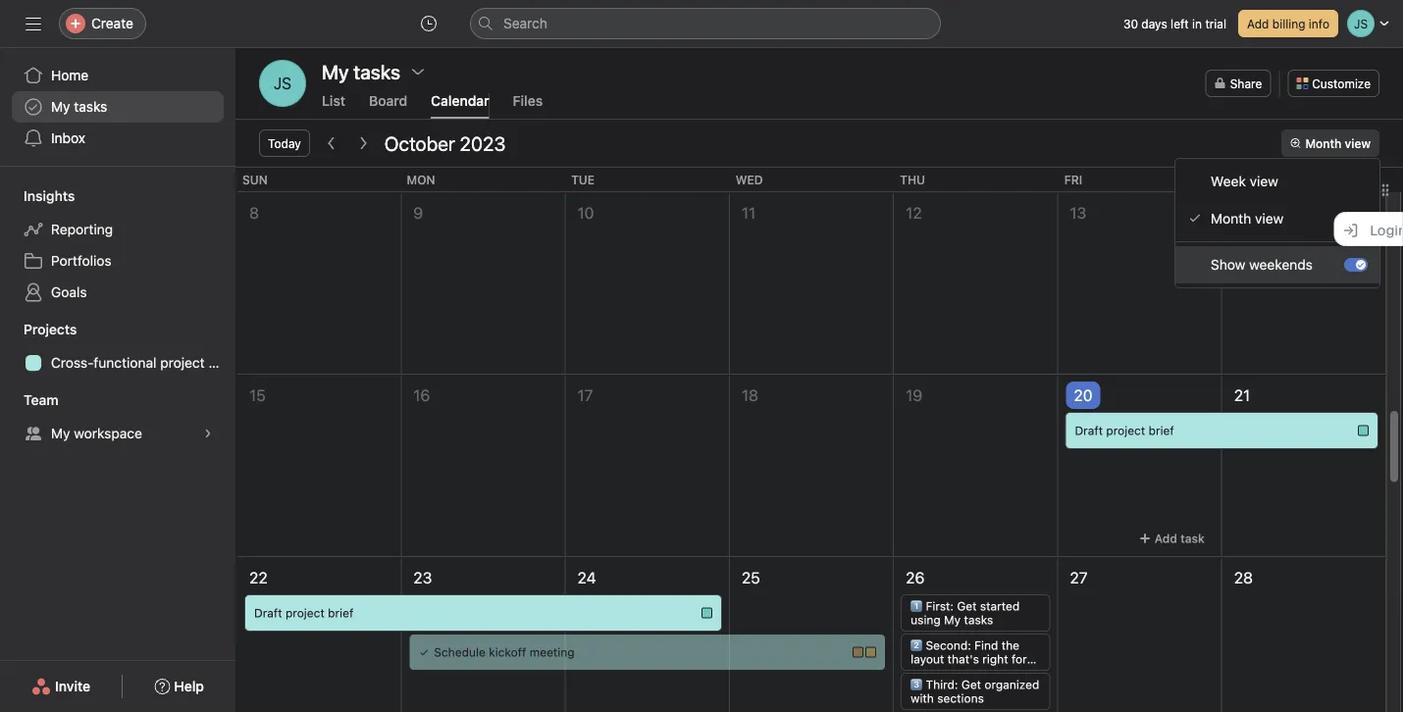 Task type: describe. For each thing, give the bounding box(es) containing it.
13
[[1071, 204, 1087, 222]]

started
[[981, 600, 1020, 614]]

30
[[1124, 17, 1139, 30]]

add billing info button
[[1239, 10, 1339, 37]]

create
[[91, 15, 133, 31]]

cross-
[[51, 355, 94, 371]]

js button
[[259, 60, 306, 107]]

invite button
[[19, 670, 103, 705]]

find
[[975, 639, 999, 653]]

october 2023
[[385, 132, 506, 155]]

0 vertical spatial draft project brief
[[1076, 424, 1175, 438]]

1️⃣
[[911, 600, 923, 614]]

fri
[[1065, 173, 1083, 187]]

hide sidebar image
[[26, 16, 41, 31]]

history image
[[421, 16, 437, 31]]

show options image
[[410, 64, 426, 80]]

calendar
[[431, 93, 490, 109]]

third:
[[926, 678, 959, 692]]

month inside popup button
[[1306, 136, 1342, 150]]

week view
[[1212, 173, 1279, 189]]

kickoff
[[489, 646, 527, 660]]

1 horizontal spatial brief
[[1149, 424, 1175, 438]]

my tasks
[[51, 99, 107, 115]]

goals
[[51, 284, 87, 300]]

invite
[[55, 679, 90, 695]]

1 vertical spatial draft
[[254, 607, 282, 620]]

tue
[[572, 173, 595, 187]]

you
[[911, 667, 931, 680]]

19
[[906, 386, 923, 405]]

left
[[1171, 17, 1190, 30]]

share
[[1231, 77, 1263, 90]]

portfolios
[[51, 253, 112, 269]]

billing
[[1273, 17, 1306, 30]]

my inside 1️⃣ first: get started using my tasks
[[945, 614, 961, 627]]

board
[[369, 93, 408, 109]]

home
[[51, 67, 89, 83]]

23
[[414, 569, 432, 588]]

22
[[249, 569, 268, 588]]

today
[[268, 136, 301, 150]]

reporting
[[51, 221, 113, 238]]

share button
[[1206, 70, 1272, 97]]

26
[[906, 569, 925, 588]]

second:
[[926, 639, 972, 653]]

month view button
[[1282, 130, 1380, 157]]

help
[[174, 679, 204, 695]]

weekends
[[1250, 257, 1314, 273]]

2 vertical spatial view
[[1256, 211, 1285, 227]]

add for add task
[[1155, 532, 1178, 546]]

calendar link
[[431, 93, 490, 119]]

show
[[1212, 257, 1246, 273]]

js
[[274, 74, 292, 93]]

today button
[[259, 130, 310, 157]]

0 horizontal spatial brief
[[328, 607, 354, 620]]

customize
[[1313, 77, 1372, 90]]

search
[[504, 15, 548, 31]]

inbox link
[[12, 123, 224, 154]]

1 vertical spatial month
[[1212, 211, 1252, 227]]

show weekends
[[1212, 257, 1314, 273]]

my for my tasks
[[51, 99, 70, 115]]

see details, my workspace image
[[202, 428, 214, 440]]

next month image
[[355, 135, 371, 151]]

global element
[[0, 48, 236, 166]]

sat
[[1230, 173, 1252, 187]]

10
[[578, 204, 594, 222]]

27
[[1071, 569, 1088, 588]]

2 horizontal spatial project
[[1107, 424, 1146, 438]]

using
[[911, 614, 941, 627]]

right
[[983, 653, 1009, 667]]

team button
[[0, 391, 59, 410]]

help button
[[142, 670, 217, 705]]

for
[[1012, 653, 1028, 667]]

14
[[1235, 204, 1252, 222]]

in
[[1193, 17, 1203, 30]]

projects button
[[0, 320, 77, 340]]

functional
[[94, 355, 157, 371]]

plan
[[209, 355, 235, 371]]

insights
[[24, 188, 75, 204]]



Task type: locate. For each thing, give the bounding box(es) containing it.
0 vertical spatial my
[[51, 99, 70, 115]]

insights button
[[0, 187, 75, 206]]

projects
[[24, 322, 77, 338]]

25
[[742, 569, 761, 588]]

2023
[[460, 132, 506, 155]]

1 vertical spatial view
[[1250, 173, 1279, 189]]

add billing info
[[1248, 17, 1330, 30]]

tasks up find
[[965, 614, 994, 627]]

my inside the my workspace link
[[51, 426, 70, 442]]

3️⃣
[[911, 678, 923, 692]]

get down that's
[[962, 678, 982, 692]]

get right first:
[[958, 600, 977, 614]]

1 horizontal spatial tasks
[[965, 614, 994, 627]]

get inside 2️⃣ second: find the layout that's right for you 3️⃣ third: get organized with sections
[[962, 678, 982, 692]]

create button
[[59, 8, 146, 39]]

sun
[[243, 173, 268, 187]]

teams element
[[0, 383, 236, 454]]

0 horizontal spatial add
[[1155, 532, 1178, 546]]

month down week
[[1212, 211, 1252, 227]]

draft project brief down 20
[[1076, 424, 1175, 438]]

wed
[[736, 173, 763, 187]]

schedule
[[434, 646, 486, 660]]

11
[[742, 204, 756, 222]]

my inside my tasks link
[[51, 99, 70, 115]]

1️⃣ first: get started using my tasks
[[911, 600, 1020, 627]]

1 vertical spatial my
[[51, 426, 70, 442]]

8
[[249, 204, 259, 222]]

0 vertical spatial view
[[1346, 136, 1372, 150]]

20
[[1075, 386, 1093, 405]]

1 horizontal spatial draft project brief
[[1076, 424, 1175, 438]]

my for my workspace
[[51, 426, 70, 442]]

my tasks
[[322, 60, 401, 83]]

12
[[906, 204, 923, 222]]

customize button
[[1288, 70, 1380, 97]]

get
[[958, 600, 977, 614], [962, 678, 982, 692]]

2 vertical spatial my
[[945, 614, 961, 627]]

1 vertical spatial tasks
[[965, 614, 994, 627]]

home link
[[12, 60, 224, 91]]

that's
[[948, 653, 980, 667]]

1 horizontal spatial project
[[286, 607, 325, 620]]

1 vertical spatial add
[[1155, 532, 1178, 546]]

add inside 'button'
[[1248, 17, 1270, 30]]

0 vertical spatial add
[[1248, 17, 1270, 30]]

1 vertical spatial brief
[[328, 607, 354, 620]]

month down customize dropdown button at right
[[1306, 136, 1342, 150]]

organized
[[985, 678, 1040, 692]]

week
[[1212, 173, 1247, 189]]

my down team
[[51, 426, 70, 442]]

2 vertical spatial project
[[286, 607, 325, 620]]

1 vertical spatial month view
[[1212, 211, 1285, 227]]

0 vertical spatial month
[[1306, 136, 1342, 150]]

16
[[414, 386, 430, 405]]

1 horizontal spatial month
[[1306, 136, 1342, 150]]

insights element
[[0, 179, 236, 312]]

draft down 22
[[254, 607, 282, 620]]

team
[[24, 392, 59, 408]]

0 horizontal spatial project
[[160, 355, 205, 371]]

30 days left in trial
[[1124, 17, 1227, 30]]

month view inside popup button
[[1306, 136, 1372, 150]]

my workspace link
[[12, 418, 224, 450]]

search button
[[470, 8, 942, 39]]

9
[[414, 204, 423, 222]]

view inside month view popup button
[[1346, 136, 1372, 150]]

add inside button
[[1155, 532, 1178, 546]]

draft project brief
[[1076, 424, 1175, 438], [254, 607, 354, 620]]

draft project brief down 22
[[254, 607, 354, 620]]

workspace
[[74, 426, 142, 442]]

the
[[1002, 639, 1020, 653]]

view down customize
[[1346, 136, 1372, 150]]

schedule kickoff meeting
[[434, 646, 575, 660]]

month view down week view
[[1212, 211, 1285, 227]]

mon
[[407, 173, 435, 187]]

add for add billing info
[[1248, 17, 1270, 30]]

my tasks link
[[12, 91, 224, 123]]

my up second:
[[945, 614, 961, 627]]

2️⃣
[[911, 639, 923, 653]]

tasks
[[74, 99, 107, 115], [965, 614, 994, 627]]

with
[[911, 692, 935, 706]]

view
[[1346, 136, 1372, 150], [1250, 173, 1279, 189], [1256, 211, 1285, 227]]

0 horizontal spatial month view
[[1212, 211, 1285, 227]]

my workspace
[[51, 426, 142, 442]]

my up inbox
[[51, 99, 70, 115]]

add task
[[1155, 532, 1205, 546]]

cross-functional project plan
[[51, 355, 235, 371]]

add left task
[[1155, 532, 1178, 546]]

thu
[[901, 173, 926, 187]]

info
[[1310, 17, 1330, 30]]

0 vertical spatial get
[[958, 600, 977, 614]]

add task button
[[1131, 525, 1214, 553]]

0 horizontal spatial draft project brief
[[254, 607, 354, 620]]

add left the billing
[[1248, 17, 1270, 30]]

1 vertical spatial draft project brief
[[254, 607, 354, 620]]

brief
[[1149, 424, 1175, 438], [328, 607, 354, 620]]

projects element
[[0, 312, 236, 383]]

view right 14
[[1256, 211, 1285, 227]]

15
[[249, 386, 266, 405]]

reporting link
[[12, 214, 224, 245]]

draft
[[1076, 424, 1104, 438], [254, 607, 282, 620]]

get inside 1️⃣ first: get started using my tasks
[[958, 600, 977, 614]]

0 horizontal spatial month
[[1212, 211, 1252, 227]]

1 vertical spatial get
[[962, 678, 982, 692]]

0 vertical spatial project
[[160, 355, 205, 371]]

0 vertical spatial brief
[[1149, 424, 1175, 438]]

files
[[513, 93, 543, 109]]

show weekends checkbox item
[[1176, 246, 1380, 284]]

october
[[385, 132, 455, 155]]

0 vertical spatial month view
[[1306, 136, 1372, 150]]

tasks inside global element
[[74, 99, 107, 115]]

18
[[742, 386, 759, 405]]

first:
[[926, 600, 954, 614]]

list link
[[322, 93, 346, 119]]

0 vertical spatial tasks
[[74, 99, 107, 115]]

month view down customize
[[1306, 136, 1372, 150]]

1 horizontal spatial month view
[[1306, 136, 1372, 150]]

inbox
[[51, 130, 85, 146]]

tasks inside 1️⃣ first: get started using my tasks
[[965, 614, 994, 627]]

0 horizontal spatial tasks
[[74, 99, 107, 115]]

trial
[[1206, 17, 1227, 30]]

cross-functional project plan link
[[12, 348, 235, 379]]

1 horizontal spatial draft
[[1076, 424, 1104, 438]]

tasks down home
[[74, 99, 107, 115]]

0 vertical spatial draft
[[1076, 424, 1104, 438]]

draft down 20
[[1076, 424, 1104, 438]]

project inside "element"
[[160, 355, 205, 371]]

previous month image
[[324, 135, 340, 151]]

layout
[[911, 653, 945, 667]]

28
[[1235, 569, 1254, 588]]

view right week
[[1250, 173, 1279, 189]]

0 horizontal spatial draft
[[254, 607, 282, 620]]

1 vertical spatial project
[[1107, 424, 1146, 438]]

search list box
[[470, 8, 942, 39]]

month
[[1306, 136, 1342, 150], [1212, 211, 1252, 227]]

meeting
[[530, 646, 575, 660]]

1 horizontal spatial add
[[1248, 17, 1270, 30]]

list
[[322, 93, 346, 109]]

add
[[1248, 17, 1270, 30], [1155, 532, 1178, 546]]

sections
[[938, 692, 985, 706]]



Task type: vqa. For each thing, say whether or not it's contained in the screenshot.
Do
no



